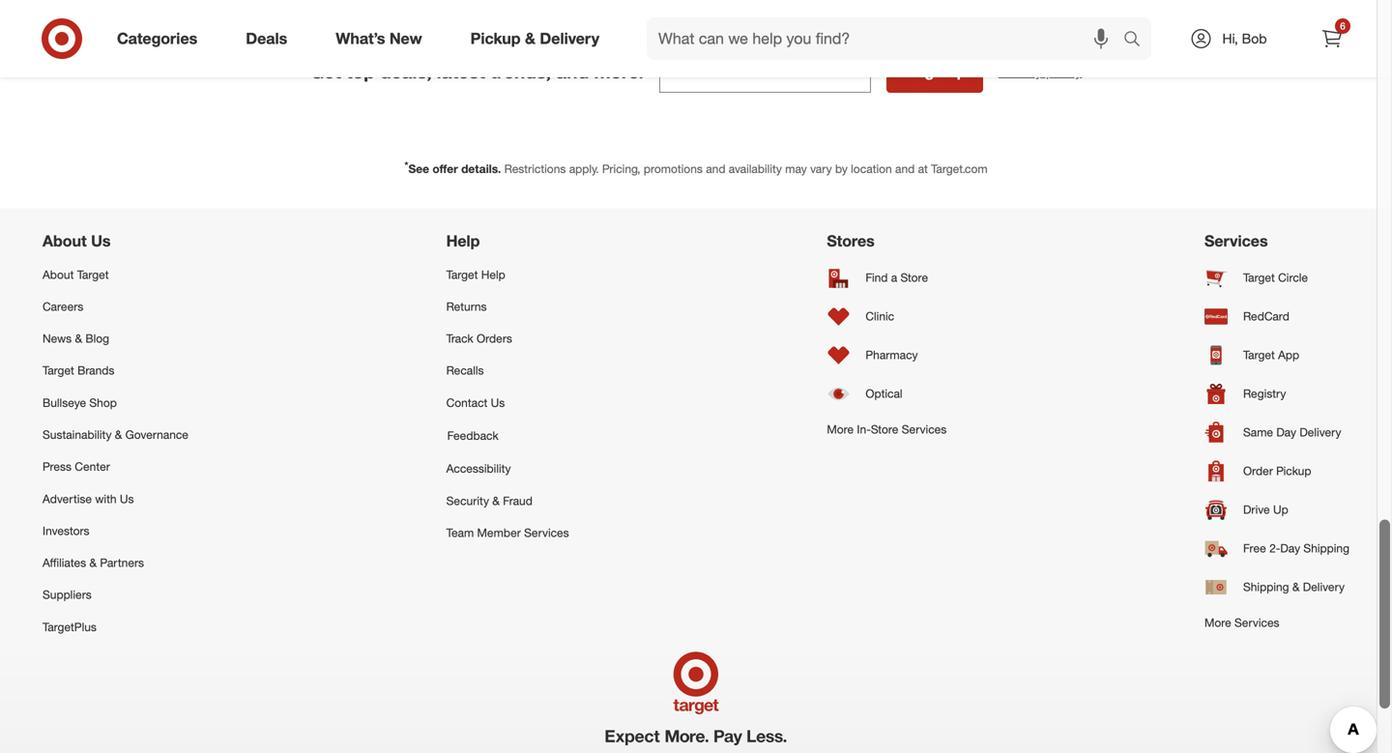Task type: locate. For each thing, give the bounding box(es) containing it.
more.
[[594, 60, 644, 82]]

about for about target
[[43, 267, 74, 282]]

more services
[[1205, 615, 1280, 630]]

1 horizontal spatial help
[[481, 267, 506, 282]]

order pickup
[[1244, 464, 1312, 479]]

orders
[[477, 331, 512, 346]]

careers
[[43, 299, 83, 314]]

& down bullseye shop link
[[115, 428, 122, 442]]

& left blog
[[75, 331, 82, 346]]

about target
[[43, 267, 109, 282]]

advertise with us
[[43, 492, 134, 506]]

store down optical link
[[871, 422, 899, 437]]

2 horizontal spatial us
[[491, 395, 505, 410]]

store for in-
[[871, 422, 899, 437]]

sign
[[911, 62, 944, 81]]

careers link
[[43, 291, 189, 323]]

pharmacy link
[[827, 336, 947, 375]]

sustainability & governance
[[43, 428, 189, 442]]

member
[[477, 526, 521, 540]]

None text field
[[659, 50, 871, 93]]

1 vertical spatial us
[[491, 395, 505, 410]]

1 horizontal spatial more
[[1205, 615, 1232, 630]]

help up target help
[[446, 231, 480, 250]]

with
[[95, 492, 117, 506]]

and left more.
[[556, 60, 589, 82]]

2 horizontal spatial sponsored
[[1125, 17, 1183, 31]]

us right with
[[120, 492, 134, 506]]

targetplus link
[[43, 611, 189, 643]]

security & fraud
[[446, 494, 533, 508]]

1 about from the top
[[43, 231, 87, 250]]

more
[[827, 422, 854, 437], [1205, 615, 1232, 630]]

sustainability
[[43, 428, 112, 442]]

us for about us
[[91, 231, 111, 250]]

bullseye shop link
[[43, 387, 189, 419]]

0 vertical spatial shipping
[[1304, 541, 1350, 556]]

security
[[446, 494, 489, 508]]

sign up
[[911, 62, 967, 81]]

1 horizontal spatial store
[[901, 271, 929, 285]]

find a store link
[[827, 259, 947, 297]]

track
[[446, 331, 474, 346]]

target: expect more. pay less. image
[[425, 643, 968, 753]]

2 vertical spatial us
[[120, 492, 134, 506]]

about for about us
[[43, 231, 87, 250]]

order
[[1244, 464, 1274, 479]]

target help link
[[446, 259, 569, 291]]

us right contact on the left
[[491, 395, 505, 410]]

& for news
[[75, 331, 82, 346]]

services down fraud
[[524, 526, 569, 540]]

target down news
[[43, 363, 74, 378]]

pickup right order
[[1277, 464, 1312, 479]]

0 horizontal spatial sponsored
[[431, 17, 488, 31]]

0 horizontal spatial help
[[446, 231, 480, 250]]

advertise
[[43, 492, 92, 506]]

what's new link
[[319, 17, 446, 60]]

0 vertical spatial store
[[901, 271, 929, 285]]

1 horizontal spatial pickup
[[1277, 464, 1312, 479]]

target inside "link"
[[1244, 271, 1276, 285]]

about
[[43, 231, 87, 250], [43, 267, 74, 282]]

1 horizontal spatial us
[[120, 492, 134, 506]]

& inside "link"
[[525, 29, 536, 48]]

suppliers
[[43, 588, 92, 602]]

day right free
[[1281, 541, 1301, 556]]

2 about from the top
[[43, 267, 74, 282]]

1 vertical spatial shipping
[[1244, 580, 1290, 595]]

us up about target link
[[91, 231, 111, 250]]

0 horizontal spatial store
[[871, 422, 899, 437]]

1 vertical spatial more
[[1205, 615, 1232, 630]]

redcard
[[1244, 309, 1290, 324]]

and left 'at'
[[896, 162, 915, 176]]

0 horizontal spatial more
[[827, 422, 854, 437]]

delivery inside same day delivery "link"
[[1300, 425, 1342, 440]]

news & blog link
[[43, 323, 189, 355]]

1 vertical spatial help
[[481, 267, 506, 282]]

about up about target
[[43, 231, 87, 250]]

policy
[[1047, 63, 1083, 80]]

privacy policy link
[[999, 62, 1083, 81]]

What can we help you find? suggestions appear below search field
[[647, 17, 1129, 60]]

delivery for same day delivery
[[1300, 425, 1342, 440]]

2 vertical spatial delivery
[[1304, 580, 1345, 595]]

0 vertical spatial about
[[43, 231, 87, 250]]

advertise with us link
[[43, 483, 189, 515]]

latest
[[437, 60, 485, 82]]

availability
[[729, 162, 782, 176]]

delivery up order pickup
[[1300, 425, 1342, 440]]

find
[[866, 271, 888, 285]]

1 vertical spatial delivery
[[1300, 425, 1342, 440]]

feedback button
[[446, 419, 569, 453]]

2 sponsored from the left
[[778, 17, 835, 31]]

1 horizontal spatial sponsored
[[778, 17, 835, 31]]

team
[[446, 526, 474, 540]]

what's new
[[336, 29, 422, 48]]

0 vertical spatial delivery
[[540, 29, 600, 48]]

target.com
[[932, 162, 988, 176]]

& down free 2-day shipping
[[1293, 580, 1300, 595]]

services down shipping & delivery link at the right bottom
[[1235, 615, 1280, 630]]

& for affiliates
[[89, 556, 97, 570]]

accessibility
[[446, 461, 511, 476]]

a
[[891, 271, 898, 285]]

governance
[[125, 428, 189, 442]]

delivery for pickup & delivery
[[540, 29, 600, 48]]

target left app
[[1244, 348, 1276, 362]]

0 vertical spatial us
[[91, 231, 111, 250]]

about up "careers"
[[43, 267, 74, 282]]

0 horizontal spatial pickup
[[471, 29, 521, 48]]

day right same
[[1277, 425, 1297, 440]]

delivery up the trends,
[[540, 29, 600, 48]]

center
[[75, 460, 110, 474]]

same day delivery link
[[1205, 413, 1350, 452]]

& right affiliates
[[89, 556, 97, 570]]

store right "a"
[[901, 271, 929, 285]]

help up returns link
[[481, 267, 506, 282]]

and left availability
[[706, 162, 726, 176]]

circle
[[1279, 271, 1309, 285]]

get
[[310, 60, 341, 82]]

shipping up more services link
[[1244, 580, 1290, 595]]

pickup up get top deals, latest trends, and more.
[[471, 29, 521, 48]]

target left circle at top right
[[1244, 271, 1276, 285]]

blog
[[86, 331, 109, 346]]

accessibility link
[[446, 453, 569, 485]]

track orders link
[[446, 323, 569, 355]]

shipping up shipping & delivery
[[1304, 541, 1350, 556]]

shipping
[[1304, 541, 1350, 556], [1244, 580, 1290, 595]]

clinic link
[[827, 297, 947, 336]]

0 horizontal spatial us
[[91, 231, 111, 250]]

target up returns
[[446, 267, 478, 282]]

& for security
[[493, 494, 500, 508]]

more left in-
[[827, 422, 854, 437]]

delivery inside pickup & delivery "link"
[[540, 29, 600, 48]]

security & fraud link
[[446, 485, 569, 517]]

pickup & delivery link
[[454, 17, 624, 60]]

delivery down free 2-day shipping
[[1304, 580, 1345, 595]]

& left fraud
[[493, 494, 500, 508]]

search button
[[1115, 17, 1162, 64]]

& up the trends,
[[525, 29, 536, 48]]

1 vertical spatial about
[[43, 267, 74, 282]]

target for target app
[[1244, 348, 1276, 362]]

0 vertical spatial help
[[446, 231, 480, 250]]

more for more in-store services
[[827, 422, 854, 437]]

0 vertical spatial pickup
[[471, 29, 521, 48]]

free 2-day shipping
[[1244, 541, 1350, 556]]

delivery inside shipping & delivery link
[[1304, 580, 1345, 595]]

*
[[405, 159, 409, 171]]

help
[[446, 231, 480, 250], [481, 267, 506, 282]]

day inside "link"
[[1277, 425, 1297, 440]]

1 horizontal spatial and
[[706, 162, 726, 176]]

same day delivery
[[1244, 425, 1342, 440]]

0 vertical spatial more
[[827, 422, 854, 437]]

bullseye shop
[[43, 395, 117, 410]]

1 vertical spatial store
[[871, 422, 899, 437]]

affiliates
[[43, 556, 86, 570]]

more down shipping & delivery link at the right bottom
[[1205, 615, 1232, 630]]

0 vertical spatial day
[[1277, 425, 1297, 440]]

target for target help
[[446, 267, 478, 282]]



Task type: describe. For each thing, give the bounding box(es) containing it.
contact us
[[446, 395, 505, 410]]

services down optical link
[[902, 422, 947, 437]]

new
[[390, 29, 422, 48]]

target down about us
[[77, 267, 109, 282]]

suppliers link
[[43, 579, 189, 611]]

about target link
[[43, 259, 189, 291]]

see
[[409, 162, 429, 176]]

press center
[[43, 460, 110, 474]]

recalls link
[[446, 355, 569, 387]]

at
[[918, 162, 928, 176]]

6 link
[[1312, 17, 1354, 60]]

6
[[1341, 20, 1346, 32]]

app
[[1279, 348, 1300, 362]]

target brands
[[43, 363, 115, 378]]

drive
[[1244, 503, 1271, 517]]

target brands link
[[43, 355, 189, 387]]

in-
[[857, 422, 871, 437]]

optical
[[866, 387, 903, 401]]

pharmacy
[[866, 348, 918, 362]]

target for target circle
[[1244, 271, 1276, 285]]

location
[[851, 162, 892, 176]]

press
[[43, 460, 72, 474]]

get top deals, latest trends, and more.
[[310, 60, 644, 82]]

target app
[[1244, 348, 1300, 362]]

team member services link
[[446, 517, 569, 549]]

top
[[346, 60, 375, 82]]

deals link
[[229, 17, 312, 60]]

privacy
[[999, 63, 1043, 80]]

brands
[[78, 363, 115, 378]]

free
[[1244, 541, 1267, 556]]

contact us link
[[446, 387, 569, 419]]

2 horizontal spatial and
[[896, 162, 915, 176]]

news & blog
[[43, 331, 109, 346]]

stores
[[827, 231, 875, 250]]

registry link
[[1205, 375, 1350, 413]]

targetplus
[[43, 620, 97, 634]]

1 vertical spatial pickup
[[1277, 464, 1312, 479]]

1 vertical spatial day
[[1281, 541, 1301, 556]]

3 sponsored from the left
[[1125, 17, 1183, 31]]

target app link
[[1205, 336, 1350, 375]]

privacy policy
[[999, 63, 1083, 80]]

more for more services
[[1205, 615, 1232, 630]]

deals,
[[380, 60, 432, 82]]

& for pickup
[[525, 29, 536, 48]]

deals
[[246, 29, 287, 48]]

1 horizontal spatial shipping
[[1304, 541, 1350, 556]]

may
[[786, 162, 807, 176]]

more in-store services link
[[827, 413, 947, 445]]

trends,
[[491, 60, 551, 82]]

0 horizontal spatial and
[[556, 60, 589, 82]]

target circle
[[1244, 271, 1309, 285]]

details.
[[461, 162, 501, 176]]

& for sustainability
[[115, 428, 122, 442]]

redcard link
[[1205, 297, 1350, 336]]

1 sponsored from the left
[[431, 17, 488, 31]]

feedback
[[447, 428, 499, 443]]

same
[[1244, 425, 1274, 440]]

find a store
[[866, 271, 929, 285]]

vary
[[811, 162, 832, 176]]

sign up button
[[887, 50, 983, 93]]

target for target brands
[[43, 363, 74, 378]]

recalls
[[446, 363, 484, 378]]

news
[[43, 331, 72, 346]]

services up target circle
[[1205, 231, 1269, 250]]

press center link
[[43, 451, 189, 483]]

delivery for shipping & delivery
[[1304, 580, 1345, 595]]

search
[[1115, 31, 1162, 50]]

pickup & delivery
[[471, 29, 600, 48]]

sustainability & governance link
[[43, 419, 189, 451]]

pricing,
[[602, 162, 641, 176]]

categories link
[[101, 17, 222, 60]]

pickup inside "link"
[[471, 29, 521, 48]]

affiliates & partners
[[43, 556, 144, 570]]

investors link
[[43, 515, 189, 547]]

hi, bob
[[1223, 30, 1268, 47]]

clinic
[[866, 309, 895, 324]]

what's
[[336, 29, 385, 48]]

offer
[[433, 162, 458, 176]]

returns
[[446, 299, 487, 314]]

returns link
[[446, 291, 569, 323]]

target circle link
[[1205, 259, 1350, 297]]

up
[[1274, 503, 1289, 517]]

hi,
[[1223, 30, 1239, 47]]

fraud
[[503, 494, 533, 508]]

by
[[836, 162, 848, 176]]

0 horizontal spatial shipping
[[1244, 580, 1290, 595]]

order pickup link
[[1205, 452, 1350, 491]]

drive up link
[[1205, 491, 1350, 529]]

more services link
[[1205, 607, 1350, 639]]

contact
[[446, 395, 488, 410]]

track orders
[[446, 331, 512, 346]]

us for contact us
[[491, 395, 505, 410]]

& for shipping
[[1293, 580, 1300, 595]]

registry
[[1244, 387, 1287, 401]]

restrictions
[[505, 162, 566, 176]]

store for a
[[901, 271, 929, 285]]

2-
[[1270, 541, 1281, 556]]

affiliates & partners link
[[43, 547, 189, 579]]



Task type: vqa. For each thing, say whether or not it's contained in the screenshot.
middle the Privacy
no



